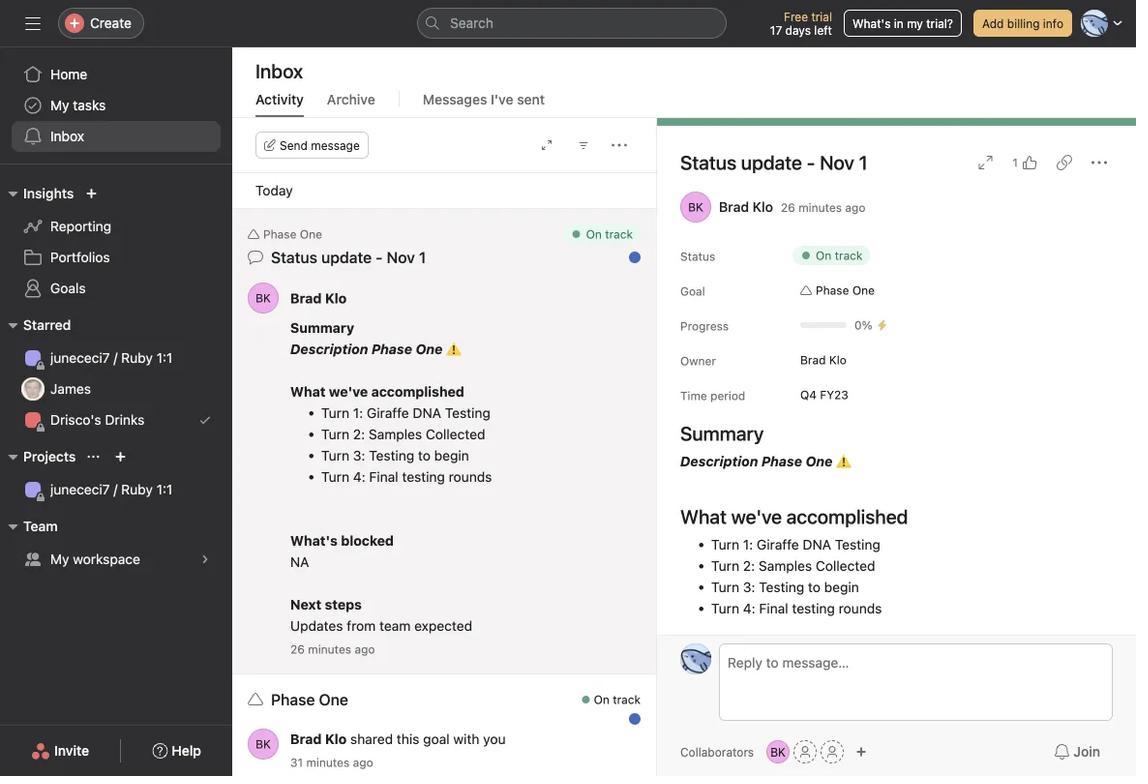 Task type: locate. For each thing, give the bounding box(es) containing it.
brad up q4
[[801, 353, 827, 367]]

1 right full screen image
[[1013, 156, 1019, 169]]

junececi7 / ruby 1:1
[[50, 350, 173, 366], [50, 482, 173, 498]]

1 junececi7 from the top
[[50, 350, 110, 366]]

1 vertical spatial 1:1
[[157, 482, 173, 498]]

see details, my workspace image
[[199, 554, 211, 566]]

0 vertical spatial track
[[605, 228, 633, 241]]

1 vertical spatial testing
[[793, 601, 836, 617]]

one up 0%
[[853, 284, 875, 297]]

expected
[[415, 618, 473, 634]]

giraffe
[[367, 405, 409, 421], [757, 537, 800, 553]]

0 vertical spatial brad klo
[[291, 290, 347, 306]]

2 my from the top
[[50, 552, 69, 567]]

projects element
[[0, 440, 232, 509]]

2 vertical spatial brad klo link
[[291, 732, 347, 748]]

0 vertical spatial to
[[418, 448, 431, 464]]

summary
[[291, 320, 355, 336], [681, 422, 764, 445]]

1 horizontal spatial testing
[[793, 601, 836, 617]]

1 junececi7 / ruby 1:1 from the top
[[50, 350, 173, 366]]

0 vertical spatial what
[[291, 384, 326, 400]]

ago
[[846, 201, 866, 214], [355, 643, 375, 657], [353, 756, 374, 770]]

1 horizontal spatial 4:
[[744, 601, 756, 617]]

0 horizontal spatial -
[[376, 248, 383, 267]]

to down we've accomplished
[[809, 580, 821, 596]]

bk for bk button to the left of 31
[[256, 738, 271, 752]]

more actions image left add to bookmarks icon
[[558, 231, 573, 247]]

track right add to bookmarks icon
[[605, 228, 633, 241]]

summary up we've
[[291, 320, 355, 336]]

2: down we've
[[353, 427, 365, 443]]

26
[[781, 201, 796, 214], [291, 643, 305, 657]]

/ down new project or portfolio image
[[114, 482, 118, 498]]

0 vertical spatial begin
[[435, 448, 469, 464]]

new image
[[86, 188, 97, 199]]

2 ruby from the top
[[121, 482, 153, 498]]

0 vertical spatial -
[[807, 151, 816, 174]]

1:1 for junececi7 / ruby 1:1 link within projects element
[[157, 482, 173, 498]]

0 vertical spatial junececi7
[[50, 350, 110, 366]]

more actions image
[[612, 138, 628, 153], [558, 231, 573, 247]]

0 vertical spatial junececi7 / ruby 1:1 link
[[12, 343, 221, 374]]

invite
[[54, 743, 89, 759]]

0 horizontal spatial 2:
[[353, 427, 365, 443]]

0 vertical spatial 1:1
[[157, 350, 173, 366]]

0 vertical spatial testing
[[402, 469, 445, 485]]

2 1:1 from the top
[[157, 482, 173, 498]]

ruby up drinks
[[121, 350, 153, 366]]

what's for what's in my trial?
[[853, 16, 891, 30]]

0 horizontal spatial 4:
[[353, 469, 366, 485]]

search
[[450, 15, 494, 31]]

junececi7 / ruby 1:1 link down new project or portfolio image
[[12, 475, 221, 506]]

1 vertical spatial rounds
[[839, 601, 883, 617]]

new project or portfolio image
[[115, 451, 126, 463]]

2:
[[353, 427, 365, 443], [744, 558, 756, 574]]

phase
[[263, 228, 297, 241], [816, 284, 850, 297], [372, 341, 413, 357], [762, 454, 803, 470]]

on up phase one link
[[816, 249, 832, 262]]

0 horizontal spatial collected
[[426, 427, 486, 443]]

samples down we've accomplished
[[759, 558, 813, 574]]

1 ruby from the top
[[121, 350, 153, 366]]

status down today
[[271, 248, 318, 267]]

1 vertical spatial 4:
[[744, 601, 756, 617]]

description for ⚠️ image
[[681, 454, 759, 470]]

free trial 17 days left
[[771, 10, 833, 37]]

4:
[[353, 469, 366, 485], [744, 601, 756, 617]]

status up brad klo 26 minutes ago
[[681, 151, 737, 174]]

1 vertical spatial -
[[376, 248, 383, 267]]

more actions image up archive notification image
[[612, 138, 628, 153]]

brad up 31
[[291, 732, 322, 748]]

- for nov
[[807, 151, 816, 174]]

0 vertical spatial collected
[[426, 427, 486, 443]]

we've
[[329, 384, 368, 400]]

0 vertical spatial 1:
[[353, 405, 363, 421]]

summary for ⚠️ icon
[[291, 320, 355, 336]]

0 vertical spatial on track
[[586, 228, 633, 241]]

join
[[1074, 744, 1101, 760]]

- left nov
[[807, 151, 816, 174]]

ruby
[[121, 350, 153, 366], [121, 482, 153, 498]]

one
[[300, 228, 322, 241], [853, 284, 875, 297], [416, 341, 443, 357], [806, 454, 833, 470]]

1 horizontal spatial 26
[[781, 201, 796, 214]]

0 horizontal spatial more actions image
[[558, 231, 573, 247]]

1:1 inside the starred element
[[157, 350, 173, 366]]

klo up fy23
[[830, 353, 847, 367]]

copy link image
[[1058, 155, 1073, 170]]

activity link
[[256, 92, 304, 117]]

3:
[[353, 448, 366, 464], [744, 580, 756, 596]]

teams element
[[0, 509, 232, 579]]

1 vertical spatial samples
[[759, 558, 813, 574]]

/ inside projects element
[[114, 482, 118, 498]]

status up goal at the top
[[681, 250, 716, 263]]

samples inside what we've accomplished turn 1: giraffe dna testing turn 2: samples collected turn 3: testing to begin turn 4: final testing rounds
[[369, 427, 422, 443]]

/ up drisco's drinks 'link'
[[114, 350, 118, 366]]

summary down "period"
[[681, 422, 764, 445]]

turn
[[322, 405, 350, 421], [322, 427, 350, 443], [322, 448, 350, 464], [322, 469, 350, 485], [712, 537, 740, 553], [712, 558, 740, 574], [712, 580, 740, 596], [712, 601, 740, 617]]

1:1 up the 'teams' element
[[157, 482, 173, 498]]

time period
[[681, 389, 746, 403]]

brad klo link down status update - nov 1 link at the top of the page
[[720, 199, 774, 215]]

1 vertical spatial brad klo link
[[291, 290, 347, 306]]

2 junececi7 / ruby 1:1 from the top
[[50, 482, 173, 498]]

0 vertical spatial more actions image
[[612, 138, 628, 153]]

phase one link
[[793, 281, 883, 300]]

minutes right 31
[[306, 756, 350, 770]]

rounds inside what we've accomplished turn 1: giraffe dna testing turn 2: samples collected turn 3: testing to begin turn 4: final testing rounds
[[839, 601, 883, 617]]

2: inside what we've accomplished turn 1: giraffe dna testing turn 2: samples collected turn 3: testing to begin turn 4: final testing rounds
[[353, 427, 365, 443]]

1 1:1 from the top
[[157, 350, 173, 366]]

team
[[380, 618, 411, 634]]

phase one inside phase one link
[[816, 284, 875, 297]]

1 right nov
[[860, 151, 868, 174]]

2: inside what we've accomplished turn 1: giraffe dna testing turn 2: samples collected turn 3: testing to begin turn 4: final testing rounds
[[744, 558, 756, 574]]

1 vertical spatial 1:
[[744, 537, 754, 553]]

ago down nov
[[846, 201, 866, 214]]

projects button
[[0, 445, 76, 469]]

1: down we've accomplished
[[744, 537, 754, 553]]

1 my from the top
[[50, 97, 69, 113]]

1:1
[[157, 350, 173, 366], [157, 482, 173, 498]]

2 vertical spatial on track
[[594, 693, 641, 707]]

track up phase one link
[[835, 249, 863, 262]]

what's in my trial?
[[853, 16, 954, 30]]

description phase one down "period"
[[681, 454, 837, 470]]

1 vertical spatial /
[[114, 482, 118, 498]]

4: inside what we've accomplished turn 1: giraffe dna testing turn 2: samples collected turn 3: testing to begin turn 4: final testing rounds
[[353, 469, 366, 485]]

0 horizontal spatial testing
[[402, 469, 445, 485]]

update up brad klo 26 minutes ago
[[742, 151, 803, 174]]

inbox up activity
[[256, 59, 303, 82]]

archive notification image
[[620, 231, 635, 247]]

add billing info button
[[974, 10, 1073, 37]]

3: inside what we've accomplished turn 1: giraffe dna testing turn 2: samples collected turn 3: testing to begin turn 4: final testing rounds
[[353, 448, 366, 464]]

final
[[369, 469, 399, 485], [760, 601, 789, 617]]

ruby down new project or portfolio image
[[121, 482, 153, 498]]

ja
[[27, 383, 39, 396]]

1 vertical spatial on
[[816, 249, 832, 262]]

1 horizontal spatial to
[[809, 580, 821, 596]]

klo down "status update - nov 1"
[[325, 290, 347, 306]]

invite button
[[18, 734, 102, 769]]

2 / from the top
[[114, 482, 118, 498]]

2: down we've accomplished
[[744, 558, 756, 574]]

ago down from
[[355, 643, 375, 657]]

1 horizontal spatial what
[[681, 506, 727, 528]]

0 horizontal spatial to
[[418, 448, 431, 464]]

archive notification image
[[620, 697, 635, 713]]

archive
[[327, 92, 376, 107]]

progress
[[681, 320, 729, 333]]

testing down accomplished
[[402, 469, 445, 485]]

0 vertical spatial 3:
[[353, 448, 366, 464]]

with
[[454, 732, 480, 748]]

phase left ⚠️ image
[[762, 454, 803, 470]]

minutes inside brad klo 26 minutes ago
[[799, 201, 843, 214]]

0 horizontal spatial final
[[369, 469, 399, 485]]

0 horizontal spatial what
[[291, 384, 326, 400]]

final inside what we've accomplished turn 1: giraffe dna testing turn 2: samples collected turn 3: testing to begin turn 4: final testing rounds
[[760, 601, 789, 617]]

1 horizontal spatial description
[[681, 454, 759, 470]]

collected down accomplished
[[426, 427, 486, 443]]

brad
[[720, 199, 750, 215], [291, 290, 322, 306], [801, 353, 827, 367], [291, 732, 322, 748]]

today
[[256, 183, 293, 199]]

what's left in
[[853, 16, 891, 30]]

brad klo link down "status update - nov 1"
[[291, 290, 347, 306]]

description up we've
[[291, 341, 368, 357]]

1 / from the top
[[114, 350, 118, 366]]

what for we've accomplished
[[681, 506, 727, 528]]

dna down accomplished
[[413, 405, 442, 421]]

samples down accomplished
[[369, 427, 422, 443]]

2 junececi7 / ruby 1:1 link from the top
[[12, 475, 221, 506]]

1 vertical spatial description phase one
[[681, 454, 837, 470]]

on left archive notification image
[[586, 228, 602, 241]]

1 horizontal spatial description phase one
[[681, 454, 837, 470]]

free
[[784, 10, 809, 23]]

full screen image
[[979, 155, 994, 170]]

brad down status update - nov 1
[[720, 199, 750, 215]]

what's inside button
[[853, 16, 891, 30]]

giraffe down we've accomplished
[[757, 537, 800, 553]]

junececi7 inside the starred element
[[50, 350, 110, 366]]

track right add to bookmarks image
[[613, 693, 641, 707]]

to down accomplished
[[418, 448, 431, 464]]

1 vertical spatial my
[[50, 552, 69, 567]]

what's inside what's blocked na
[[291, 533, 338, 549]]

what's in my trial? button
[[844, 10, 963, 37]]

brad down "status update - nov 1"
[[291, 290, 322, 306]]

26 down status update - nov 1 link at the top of the page
[[781, 201, 796, 214]]

0 horizontal spatial begin
[[435, 448, 469, 464]]

0 vertical spatial /
[[114, 350, 118, 366]]

home link
[[12, 59, 221, 90]]

1 horizontal spatial what's
[[853, 16, 891, 30]]

junececi7
[[50, 350, 110, 366], [50, 482, 110, 498]]

1 vertical spatial update
[[322, 248, 372, 267]]

0 horizontal spatial summary
[[291, 320, 355, 336]]

2 junececi7 from the top
[[50, 482, 110, 498]]

- left nov 1
[[376, 248, 383, 267]]

phase one down today
[[263, 228, 322, 241]]

1 vertical spatial on track
[[816, 249, 863, 262]]

1:1 inside projects element
[[157, 482, 173, 498]]

what's up 'na'
[[291, 533, 338, 549]]

junececi7 up james
[[50, 350, 110, 366]]

0 horizontal spatial description
[[291, 341, 368, 357]]

1 vertical spatial phase one
[[816, 284, 875, 297]]

phase down brad klo 26 minutes ago
[[816, 284, 850, 297]]

status for status update - nov 1
[[681, 151, 737, 174]]

my left "tasks"
[[50, 97, 69, 113]]

ago down shared
[[353, 756, 374, 770]]

ruby inside the starred element
[[121, 350, 153, 366]]

0 horizontal spatial 3:
[[353, 448, 366, 464]]

brad klo link up 31
[[291, 732, 347, 748]]

dna
[[413, 405, 442, 421], [803, 537, 832, 553]]

team button
[[0, 515, 58, 538]]

giraffe down accomplished
[[367, 405, 409, 421]]

1 horizontal spatial 3:
[[744, 580, 756, 596]]

0 vertical spatial 26
[[781, 201, 796, 214]]

0 vertical spatial rounds
[[449, 469, 492, 485]]

-
[[807, 151, 816, 174], [376, 248, 383, 267]]

1 horizontal spatial giraffe
[[757, 537, 800, 553]]

what inside what we've accomplished turn 1: giraffe dna testing turn 2: samples collected turn 3: testing to begin turn 4: final testing rounds
[[291, 384, 326, 400]]

1: down we've
[[353, 405, 363, 421]]

on left archive notification icon
[[594, 693, 610, 707]]

minutes inside brad klo shared this goal with you 31 minutes ago
[[306, 756, 350, 770]]

0 vertical spatial my
[[50, 97, 69, 113]]

i've
[[491, 92, 514, 107]]

junececi7 / ruby 1:1 down new project or portfolio image
[[50, 482, 173, 498]]

one left ⚠️ icon
[[416, 341, 443, 357]]

summary for ⚠️ image
[[681, 422, 764, 445]]

0 vertical spatial minutes
[[799, 201, 843, 214]]

klo
[[753, 199, 774, 215], [325, 290, 347, 306], [830, 353, 847, 367], [325, 732, 347, 748]]

1 button
[[1008, 149, 1044, 176]]

next
[[291, 597, 322, 613]]

1 junececi7 / ruby 1:1 link from the top
[[12, 343, 221, 374]]

junececi7 / ruby 1:1 link up james
[[12, 343, 221, 374]]

junececi7 down show options, current sort, top image
[[50, 482, 110, 498]]

0 horizontal spatial description phase one
[[291, 341, 446, 357]]

phase one up 0%
[[816, 284, 875, 297]]

begin down accomplished
[[435, 448, 469, 464]]

my tasks link
[[12, 90, 221, 121]]

fy23
[[821, 388, 849, 402]]

0 horizontal spatial inbox
[[50, 128, 84, 144]]

what's for what's blocked na
[[291, 533, 338, 549]]

on
[[586, 228, 602, 241], [816, 249, 832, 262], [594, 693, 610, 707]]

1
[[860, 151, 868, 174], [1013, 156, 1019, 169]]

update for nov 1
[[322, 248, 372, 267]]

messages i've sent link
[[423, 92, 545, 117]]

1 vertical spatial ruby
[[121, 482, 153, 498]]

1 vertical spatial what's
[[291, 533, 338, 549]]

0 vertical spatial 4:
[[353, 469, 366, 485]]

0 vertical spatial samples
[[369, 427, 422, 443]]

1 horizontal spatial phase one
[[816, 284, 875, 297]]

1 vertical spatial final
[[760, 601, 789, 617]]

collected inside what we've accomplished turn 1: giraffe dna testing turn 2: samples collected turn 3: testing to begin turn 4: final testing rounds
[[816, 558, 876, 574]]

junececi7 / ruby 1:1 link
[[12, 343, 221, 374], [12, 475, 221, 506]]

1:1 up drisco's drinks 'link'
[[157, 350, 173, 366]]

0 horizontal spatial rounds
[[449, 469, 492, 485]]

testing
[[445, 405, 491, 421], [369, 448, 415, 464], [836, 537, 881, 553], [759, 580, 805, 596]]

ruby inside projects element
[[121, 482, 153, 498]]

update
[[742, 151, 803, 174], [322, 248, 372, 267]]

1 horizontal spatial brad klo
[[801, 353, 847, 367]]

update left nov 1
[[322, 248, 372, 267]]

0 vertical spatial junececi7 / ruby 1:1
[[50, 350, 173, 366]]

phase down today
[[263, 228, 297, 241]]

my inside global element
[[50, 97, 69, 113]]

what's blocked na
[[291, 533, 394, 570]]

1 vertical spatial junececi7
[[50, 482, 110, 498]]

what inside what we've accomplished turn 1: giraffe dna testing turn 2: samples collected turn 3: testing to begin turn 4: final testing rounds
[[681, 506, 727, 528]]

1 horizontal spatial -
[[807, 151, 816, 174]]

26 down 'updates'
[[291, 643, 305, 657]]

inbox down my tasks
[[50, 128, 84, 144]]

insights element
[[0, 176, 232, 308]]

0%
[[855, 319, 873, 332]]

1 vertical spatial collected
[[816, 558, 876, 574]]

0 horizontal spatial dna
[[413, 405, 442, 421]]

junececi7 inside projects element
[[50, 482, 110, 498]]

home
[[50, 66, 87, 82]]

1 vertical spatial junececi7 / ruby 1:1 link
[[12, 475, 221, 506]]

1 vertical spatial description
[[681, 454, 759, 470]]

dna inside what we've accomplished turn 1: giraffe dna testing turn 2: samples collected turn 3: testing to begin turn 4: final testing rounds
[[803, 537, 832, 553]]

1 vertical spatial begin
[[825, 580, 860, 596]]

brad klo
[[291, 290, 347, 306], [801, 353, 847, 367]]

1 vertical spatial 3:
[[744, 580, 756, 596]]

status update - nov 1
[[271, 248, 426, 267]]

my down team
[[50, 552, 69, 567]]

final inside what we've accomplished turn 1: giraffe dna testing turn 2: samples collected turn 3: testing to begin turn 4: final testing rounds
[[369, 469, 399, 485]]

owner
[[681, 354, 717, 368]]

brad klo up q4 fy23
[[801, 353, 847, 367]]

ago inside brad klo 26 minutes ago
[[846, 201, 866, 214]]

description phase one up we've
[[291, 341, 446, 357]]

bk
[[689, 200, 704, 214], [256, 291, 271, 305], [256, 738, 271, 752], [771, 746, 786, 759]]

1 horizontal spatial final
[[760, 601, 789, 617]]

1 horizontal spatial 1
[[1013, 156, 1019, 169]]

1 vertical spatial 26
[[291, 643, 305, 657]]

1 vertical spatial 2:
[[744, 558, 756, 574]]

begin
[[435, 448, 469, 464], [825, 580, 860, 596]]

collected down we've accomplished
[[816, 558, 876, 574]]

junececi7 / ruby 1:1 up james
[[50, 350, 173, 366]]

what for we've
[[291, 384, 326, 400]]

1 horizontal spatial samples
[[759, 558, 813, 574]]

minutes down 'updates'
[[308, 643, 352, 657]]

1 vertical spatial to
[[809, 580, 821, 596]]

1: inside what we've accomplished turn 1: giraffe dna testing turn 2: samples collected turn 3: testing to begin turn 4: final testing rounds
[[353, 405, 363, 421]]

goal
[[681, 285, 706, 298]]

more actions image
[[1092, 155, 1108, 170]]

to inside what we've accomplished turn 1: giraffe dna testing turn 2: samples collected turn 3: testing to begin turn 4: final testing rounds
[[809, 580, 821, 596]]

klo left shared
[[325, 732, 347, 748]]

0 vertical spatial giraffe
[[367, 405, 409, 421]]

0 horizontal spatial 1:
[[353, 405, 363, 421]]

begin down we've accomplished
[[825, 580, 860, 596]]

to inside what we've accomplished turn 1: giraffe dna testing turn 2: samples collected turn 3: testing to begin turn 4: final testing rounds
[[418, 448, 431, 464]]

brad klo link
[[720, 199, 774, 215], [291, 290, 347, 306], [291, 732, 347, 748]]

my inside the 'teams' element
[[50, 552, 69, 567]]

1 horizontal spatial begin
[[825, 580, 860, 596]]

bk button right collaborators
[[767, 741, 790, 764]]

brad klo down "status update - nov 1"
[[291, 290, 347, 306]]

left
[[815, 23, 833, 37]]

giraffe inside what we've accomplished turn 1: giraffe dna testing turn 2: samples collected turn 3: testing to begin turn 4: final testing rounds
[[757, 537, 800, 553]]

0 vertical spatial summary
[[291, 320, 355, 336]]

description down "time period"
[[681, 454, 759, 470]]

2 vertical spatial ago
[[353, 756, 374, 770]]

minutes down nov
[[799, 201, 843, 214]]

1 inside button
[[1013, 156, 1019, 169]]

1 horizontal spatial rounds
[[839, 601, 883, 617]]

testing down we've accomplished
[[793, 601, 836, 617]]

17
[[771, 23, 783, 37]]

klo down status update - nov 1 link at the top of the page
[[753, 199, 774, 215]]

1:1 for junececi7 / ruby 1:1 link within the starred element
[[157, 350, 173, 366]]

description for ⚠️ icon
[[291, 341, 368, 357]]

0 vertical spatial ruby
[[121, 350, 153, 366]]

blocked
[[341, 533, 394, 549]]

dna down we've accomplished
[[803, 537, 832, 553]]



Task type: describe. For each thing, give the bounding box(es) containing it.
create
[[90, 15, 132, 31]]

drisco's drinks link
[[12, 405, 221, 436]]

join button
[[1042, 735, 1114, 770]]

create button
[[58, 8, 144, 39]]

what we've accomplished turn 1: giraffe dna testing turn 2: samples collected turn 3: testing to begin turn 4: final testing rounds
[[291, 384, 492, 485]]

drisco's drinks
[[50, 412, 145, 428]]

drinks
[[105, 412, 145, 428]]

hide sidebar image
[[25, 15, 41, 31]]

testing inside what we've accomplished turn 1: giraffe dna testing turn 2: samples collected turn 3: testing to begin turn 4: final testing rounds
[[402, 469, 445, 485]]

na
[[291, 554, 309, 570]]

add or remove collaborators image
[[856, 747, 868, 758]]

messages i've sent
[[423, 92, 545, 107]]

trial
[[812, 10, 833, 23]]

junececi7 / ruby 1:1 inside the starred element
[[50, 350, 173, 366]]

help
[[172, 743, 201, 759]]

you
[[483, 732, 506, 748]]

my for my workspace
[[50, 552, 69, 567]]

starred element
[[0, 308, 232, 440]]

26 inside brad klo 26 minutes ago
[[781, 201, 796, 214]]

description phase one for ⚠️ image
[[681, 454, 837, 470]]

message
[[311, 138, 360, 152]]

updates
[[291, 618, 343, 634]]

we've accomplished
[[732, 506, 909, 528]]

brad klo 26 minutes ago
[[720, 199, 866, 215]]

send message button
[[256, 132, 369, 159]]

search button
[[417, 8, 727, 39]]

0 vertical spatial phase one
[[263, 228, 322, 241]]

1: inside what we've accomplished turn 1: giraffe dna testing turn 2: samples collected turn 3: testing to begin turn 4: final testing rounds
[[744, 537, 754, 553]]

inbox inside global element
[[50, 128, 84, 144]]

0 vertical spatial brad klo link
[[720, 199, 774, 215]]

what we've accomplished turn 1: giraffe dna testing turn 2: samples collected turn 3: testing to begin turn 4: final testing rounds
[[681, 506, 909, 617]]

brad inside brad klo shared this goal with you 31 minutes ago
[[291, 732, 322, 748]]

this
[[397, 732, 420, 748]]

junececi7 / ruby 1:1 inside projects element
[[50, 482, 173, 498]]

bk button down "status update - nov 1"
[[248, 283, 279, 314]]

add to bookmarks image
[[589, 697, 604, 713]]

ra button
[[681, 644, 712, 675]]

starred button
[[0, 314, 71, 337]]

1 vertical spatial brad klo
[[801, 353, 847, 367]]

goals link
[[12, 273, 221, 304]]

shared
[[351, 732, 393, 748]]

steps
[[325, 597, 362, 613]]

status update - nov 1
[[681, 151, 868, 174]]

31
[[291, 756, 303, 770]]

my tasks
[[50, 97, 106, 113]]

3: inside what we've accomplished turn 1: giraffe dna testing turn 2: samples collected turn 3: testing to begin turn 4: final testing rounds
[[744, 580, 756, 596]]

my for my tasks
[[50, 97, 69, 113]]

phase one
[[271, 691, 349, 709]]

search list box
[[417, 8, 727, 39]]

0 vertical spatial on
[[586, 228, 602, 241]]

ra
[[689, 653, 704, 666]]

junececi7 for junececi7 / ruby 1:1 link within projects element
[[50, 482, 110, 498]]

ago inside brad klo shared this goal with you 31 minutes ago
[[353, 756, 374, 770]]

starred
[[23, 317, 71, 333]]

tasks
[[73, 97, 106, 113]]

one up "status update - nov 1"
[[300, 228, 322, 241]]

billing
[[1008, 16, 1041, 30]]

status update - nov 1 link
[[681, 151, 868, 174]]

begin inside what we've accomplished turn 1: giraffe dna testing turn 2: samples collected turn 3: testing to begin turn 4: final testing rounds
[[825, 580, 860, 596]]

portfolios
[[50, 249, 110, 265]]

send
[[280, 138, 308, 152]]

junececi7 for junececi7 / ruby 1:1 link within the starred element
[[50, 350, 110, 366]]

info
[[1044, 16, 1064, 30]]

goals
[[50, 280, 86, 296]]

status for status update - nov 1
[[271, 248, 318, 267]]

q4
[[801, 388, 817, 402]]

messages
[[423, 92, 488, 107]]

accomplished
[[372, 384, 465, 400]]

my
[[908, 16, 924, 30]]

reporting
[[50, 218, 111, 234]]

⚠️ image
[[837, 454, 852, 470]]

1 vertical spatial ago
[[355, 643, 375, 657]]

sent
[[517, 92, 545, 107]]

team
[[23, 519, 58, 535]]

add
[[983, 16, 1005, 30]]

from
[[347, 618, 376, 634]]

in
[[895, 16, 904, 30]]

q4 fy23
[[801, 388, 849, 402]]

brad klo shared this goal with you 31 minutes ago
[[291, 732, 506, 770]]

0 horizontal spatial 1
[[860, 151, 868, 174]]

1 vertical spatial track
[[835, 249, 863, 262]]

portfolios link
[[12, 242, 221, 273]]

1 horizontal spatial more actions image
[[612, 138, 628, 153]]

period
[[711, 389, 746, 403]]

insights
[[23, 185, 74, 201]]

projects
[[23, 449, 76, 465]]

add to bookmarks image
[[589, 231, 604, 247]]

bk for bk button right of collaborators
[[771, 746, 786, 759]]

insights button
[[0, 182, 74, 205]]

add billing info
[[983, 16, 1064, 30]]

0 horizontal spatial 26
[[291, 643, 305, 657]]

bk for bk button below "status update - nov 1"
[[256, 291, 271, 305]]

klo inside brad klo shared this goal with you 31 minutes ago
[[325, 732, 347, 748]]

giraffe inside what we've accomplished turn 1: giraffe dna testing turn 2: samples collected turn 3: testing to begin turn 4: final testing rounds
[[367, 405, 409, 421]]

junececi7 / ruby 1:1 link inside projects element
[[12, 475, 221, 506]]

junececi7 / ruby 1:1 link inside the starred element
[[12, 343, 221, 374]]

dna inside what we've accomplished turn 1: giraffe dna testing turn 2: samples collected turn 3: testing to begin turn 4: final testing rounds
[[413, 405, 442, 421]]

⚠️ image
[[446, 342, 462, 357]]

james
[[50, 381, 91, 397]]

next steps updates from team expected
[[291, 597, 473, 634]]

4: inside what we've accomplished turn 1: giraffe dna testing turn 2: samples collected turn 3: testing to begin turn 4: final testing rounds
[[744, 601, 756, 617]]

2 vertical spatial on
[[594, 693, 610, 707]]

rounds inside what we've accomplished turn 1: giraffe dna testing turn 2: samples collected turn 3: testing to begin turn 4: final testing rounds
[[449, 469, 492, 485]]

0 horizontal spatial brad klo
[[291, 290, 347, 306]]

samples inside what we've accomplished turn 1: giraffe dna testing turn 2: samples collected turn 3: testing to begin turn 4: final testing rounds
[[759, 558, 813, 574]]

2 vertical spatial track
[[613, 693, 641, 707]]

phase up accomplished
[[372, 341, 413, 357]]

activity
[[256, 92, 304, 107]]

show options, current sort, top image
[[88, 451, 99, 463]]

workspace
[[73, 552, 140, 567]]

time
[[681, 389, 708, 403]]

collaborators
[[681, 746, 755, 759]]

collected inside what we've accomplished turn 1: giraffe dna testing turn 2: samples collected turn 3: testing to begin turn 4: final testing rounds
[[426, 427, 486, 443]]

update for nov
[[742, 151, 803, 174]]

one left ⚠️ image
[[806, 454, 833, 470]]

description phase one for ⚠️ icon
[[291, 341, 446, 357]]

days
[[786, 23, 812, 37]]

- for nov 1
[[376, 248, 383, 267]]

1 vertical spatial minutes
[[308, 643, 352, 657]]

archive link
[[327, 92, 376, 117]]

my workspace
[[50, 552, 140, 567]]

0 vertical spatial inbox
[[256, 59, 303, 82]]

testing inside what we've accomplished turn 1: giraffe dna testing turn 2: samples collected turn 3: testing to begin turn 4: final testing rounds
[[793, 601, 836, 617]]

drisco's
[[50, 412, 101, 428]]

/ inside the starred element
[[114, 350, 118, 366]]

bk button left 31
[[248, 729, 279, 760]]

begin inside what we've accomplished turn 1: giraffe dna testing turn 2: samples collected turn 3: testing to begin turn 4: final testing rounds
[[435, 448, 469, 464]]

trial?
[[927, 16, 954, 30]]

help button
[[140, 734, 214, 769]]

inbox link
[[12, 121, 221, 152]]

reporting link
[[12, 211, 221, 242]]

global element
[[0, 47, 232, 164]]

send message
[[280, 138, 360, 152]]



Task type: vqa. For each thing, say whether or not it's contained in the screenshot.
Free
yes



